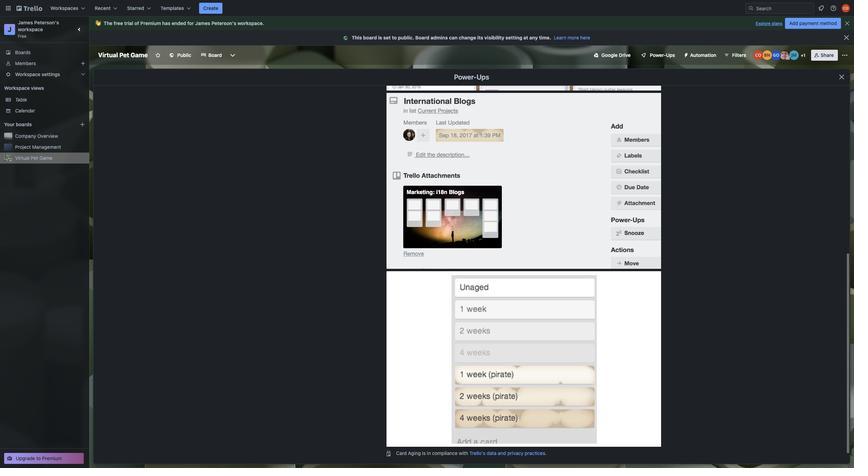 Task type: describe. For each thing, give the bounding box(es) containing it.
add payment method
[[789, 20, 837, 26]]

james inside banner
[[195, 20, 210, 26]]

public.
[[398, 35, 414, 41]]

free
[[114, 20, 123, 26]]

members link
[[0, 58, 89, 69]]

add
[[789, 20, 798, 26]]

share
[[821, 52, 834, 58]]

1 horizontal spatial board
[[415, 35, 429, 41]]

aging
[[408, 451, 421, 457]]

your
[[4, 122, 15, 127]]

j link
[[4, 24, 15, 35]]

1 vertical spatial .
[[545, 451, 547, 457]]

christina overa (christinaovera) image
[[842, 4, 850, 12]]

👋 the free trial of premium has ended for james peterson's workspace .
[[95, 20, 264, 26]]

automation
[[690, 52, 716, 58]]

board
[[363, 35, 377, 41]]

members
[[15, 60, 36, 66]]

its
[[477, 35, 483, 41]]

james inside james peterson's workspace free
[[18, 20, 33, 25]]

+
[[801, 53, 803, 58]]

workspaces button
[[46, 3, 89, 14]]

card aging is in compliance with trello's data and privacy practices .
[[396, 451, 547, 457]]

public
[[177, 52, 191, 58]]

1 vertical spatial power-
[[454, 73, 477, 81]]

free
[[18, 34, 26, 39]]

search image
[[748, 5, 754, 11]]

james peterson's workspace link
[[18, 20, 60, 32]]

filters button
[[722, 50, 748, 61]]

project management
[[15, 144, 61, 150]]

board inside board link
[[208, 52, 222, 58]]

trello's
[[469, 451, 485, 457]]

j
[[8, 25, 12, 33]]

banner containing 👋
[[89, 16, 854, 30]]

workspace for workspace views
[[4, 85, 30, 91]]

compliance
[[432, 451, 458, 457]]

google drive button
[[590, 50, 635, 61]]

plans
[[772, 21, 782, 26]]

create button
[[199, 3, 223, 14]]

for
[[187, 20, 194, 26]]

upgrade to premium
[[16, 456, 62, 462]]

can
[[449, 35, 458, 41]]

upgrade to premium link
[[4, 453, 84, 464]]

your boards
[[4, 122, 32, 127]]

0 horizontal spatial virtual
[[15, 155, 29, 161]]

back to home image
[[16, 3, 42, 14]]

views
[[31, 85, 44, 91]]

this member is an admin of this board. image
[[786, 57, 789, 60]]

google drive
[[601, 52, 631, 58]]

workspace views
[[4, 85, 44, 91]]

customize views image
[[229, 52, 236, 59]]

this
[[352, 35, 362, 41]]

project management link
[[15, 144, 85, 151]]

boards link
[[0, 47, 89, 58]]

is for set
[[378, 35, 382, 41]]

peterson's inside james peterson's workspace free
[[34, 20, 59, 25]]

any
[[529, 35, 538, 41]]

1 vertical spatial premium
[[42, 456, 62, 462]]

0 horizontal spatial pet
[[31, 155, 38, 161]]

share button
[[811, 50, 838, 61]]

templates
[[161, 5, 184, 11]]

board link
[[197, 50, 226, 61]]

trial
[[124, 20, 133, 26]]

ups inside button
[[666, 52, 675, 58]]

templates button
[[156, 3, 195, 14]]

0 horizontal spatial ups
[[477, 73, 489, 81]]

of
[[134, 20, 139, 26]]

james peterson's workspace free
[[18, 20, 60, 39]]

drive
[[619, 52, 631, 58]]

privacy
[[507, 451, 523, 457]]

settings
[[42, 71, 60, 77]]

in
[[427, 451, 431, 457]]

learn more here link
[[551, 35, 590, 41]]

method
[[820, 20, 837, 26]]

workspace settings
[[15, 71, 60, 77]]

calendar
[[15, 108, 35, 114]]

add board image
[[80, 122, 85, 127]]

0 notifications image
[[817, 4, 825, 12]]

👋
[[95, 20, 101, 26]]

+ 1
[[801, 53, 805, 58]]

data
[[487, 451, 497, 457]]

workspace navigation collapse icon image
[[75, 25, 84, 34]]

workspace inside james peterson's workspace free
[[18, 26, 43, 32]]

table
[[15, 97, 27, 103]]

with
[[459, 451, 468, 457]]

management
[[32, 144, 61, 150]]

automation button
[[681, 50, 720, 61]]

at
[[523, 35, 528, 41]]

change
[[459, 35, 476, 41]]

practices
[[525, 451, 545, 457]]

open information menu image
[[830, 5, 837, 12]]

james peterson (jamespeterson93) image
[[780, 50, 790, 60]]



Task type: vqa. For each thing, say whether or not it's contained in the screenshot.
YOUR BOARDS WITH 3 ITEMS Element
yes



Task type: locate. For each thing, give the bounding box(es) containing it.
1 horizontal spatial workspace
[[237, 20, 263, 26]]

1 vertical spatial game
[[39, 155, 52, 161]]

0 horizontal spatial is
[[378, 35, 382, 41]]

google
[[601, 52, 618, 58]]

pet down trial
[[119, 51, 129, 59]]

boards
[[16, 122, 32, 127]]

board
[[415, 35, 429, 41], [208, 52, 222, 58]]

0 vertical spatial workspace
[[237, 20, 263, 26]]

recent
[[95, 5, 111, 11]]

1 vertical spatial workspace
[[4, 85, 30, 91]]

the
[[104, 20, 112, 26]]

0 horizontal spatial power-
[[454, 73, 477, 81]]

1 horizontal spatial is
[[422, 451, 426, 457]]

1 vertical spatial virtual
[[15, 155, 29, 161]]

game down management
[[39, 155, 52, 161]]

0 vertical spatial power-
[[650, 52, 666, 58]]

premium
[[140, 20, 161, 26], [42, 456, 62, 462]]

game inside text box
[[131, 51, 148, 59]]

virtual pet game link
[[15, 155, 85, 162]]

1 vertical spatial virtual pet game
[[15, 155, 52, 161]]

card
[[396, 451, 407, 457]]

is
[[378, 35, 382, 41], [422, 451, 426, 457]]

primary element
[[0, 0, 854, 16]]

here
[[580, 35, 590, 41]]

create
[[203, 5, 218, 11]]

explore plans button
[[756, 20, 782, 28]]

0 vertical spatial sm image
[[342, 35, 352, 42]]

star or unstar board image
[[155, 53, 161, 58]]

your boards with 3 items element
[[4, 120, 69, 129]]

time.
[[539, 35, 551, 41]]

setting
[[506, 35, 522, 41]]

more
[[568, 35, 579, 41]]

power-
[[650, 52, 666, 58], [454, 73, 477, 81]]

. inside banner
[[263, 20, 264, 26]]

0 horizontal spatial power-ups
[[454, 73, 489, 81]]

trello's data and privacy practices link
[[469, 451, 545, 457]]

1 vertical spatial workspace
[[18, 26, 43, 32]]

1 horizontal spatial power-ups
[[650, 52, 675, 58]]

wave image
[[95, 20, 101, 26]]

overview
[[37, 133, 58, 139]]

peterson's down create button
[[211, 20, 236, 26]]

Board name text field
[[95, 50, 151, 61]]

pet inside text box
[[119, 51, 129, 59]]

1 vertical spatial sm image
[[681, 50, 690, 59]]

0 vertical spatial screenshot image
[[387, 0, 661, 91]]

and
[[498, 451, 506, 457]]

virtual down the at the top left
[[98, 51, 118, 59]]

1 horizontal spatial james
[[195, 20, 210, 26]]

power-ups inside button
[[650, 52, 675, 58]]

virtual pet game
[[98, 51, 148, 59], [15, 155, 52, 161]]

show menu image
[[841, 52, 848, 59]]

game left star or unstar board image
[[131, 51, 148, 59]]

1 horizontal spatial premium
[[140, 20, 161, 26]]

virtual down project
[[15, 155, 29, 161]]

Search field
[[754, 3, 814, 13]]

workspace settings button
[[0, 69, 89, 80]]

workspace up table
[[4, 85, 30, 91]]

has
[[162, 20, 170, 26]]

1 screenshot image from the top
[[387, 0, 661, 91]]

0 horizontal spatial board
[[208, 52, 222, 58]]

1 horizontal spatial .
[[545, 451, 547, 457]]

sm image right power-ups button
[[681, 50, 690, 59]]

peterson's inside banner
[[211, 20, 236, 26]]

workspaces
[[50, 5, 78, 11]]

.
[[263, 20, 264, 26], [545, 451, 547, 457]]

2 vertical spatial screenshot image
[[387, 271, 661, 447]]

learn
[[554, 35, 566, 41]]

company
[[15, 133, 36, 139]]

boards
[[15, 49, 31, 55]]

0 horizontal spatial workspace
[[18, 26, 43, 32]]

3 screenshot image from the top
[[387, 271, 661, 447]]

power- inside button
[[650, 52, 666, 58]]

ups
[[666, 52, 675, 58], [477, 73, 489, 81]]

google drive icon image
[[594, 53, 599, 58]]

1 vertical spatial board
[[208, 52, 222, 58]]

set
[[383, 35, 391, 41]]

1
[[803, 53, 805, 58]]

0 vertical spatial virtual pet game
[[98, 51, 148, 59]]

company overview
[[15, 133, 58, 139]]

ben nelson (bennelson96) image
[[762, 50, 772, 60]]

virtual pet game down project management
[[15, 155, 52, 161]]

1 horizontal spatial to
[[392, 35, 397, 41]]

0 vertical spatial premium
[[140, 20, 161, 26]]

explore plans
[[756, 21, 782, 26]]

0 vertical spatial power-ups
[[650, 52, 675, 58]]

0 horizontal spatial james
[[18, 20, 33, 25]]

pet down project management
[[31, 155, 38, 161]]

christina overa (christinaovera) image
[[753, 50, 763, 60]]

sm image left board
[[342, 35, 352, 42]]

virtual pet game down free
[[98, 51, 148, 59]]

1 horizontal spatial virtual
[[98, 51, 118, 59]]

filters
[[732, 52, 746, 58]]

0 vertical spatial ups
[[666, 52, 675, 58]]

1 vertical spatial ups
[[477, 73, 489, 81]]

add payment method button
[[785, 18, 841, 29]]

virtual
[[98, 51, 118, 59], [15, 155, 29, 161]]

0 vertical spatial .
[[263, 20, 264, 26]]

recent button
[[91, 3, 122, 14]]

workspace down the members
[[15, 71, 40, 77]]

screenshot image
[[387, 0, 661, 91], [387, 93, 661, 269], [387, 271, 661, 447]]

explore
[[756, 21, 771, 26]]

0 vertical spatial board
[[415, 35, 429, 41]]

jeremy miller (jeremymiller198) image
[[789, 50, 799, 60]]

0 horizontal spatial sm image
[[342, 35, 352, 42]]

payment
[[799, 20, 819, 26]]

0 vertical spatial is
[[378, 35, 382, 41]]

0 vertical spatial pet
[[119, 51, 129, 59]]

starred button
[[123, 3, 155, 14]]

starred
[[127, 5, 144, 11]]

1 vertical spatial power-ups
[[454, 73, 489, 81]]

visibility
[[484, 35, 504, 41]]

workspace inside popup button
[[15, 71, 40, 77]]

to right set
[[392, 35, 397, 41]]

this board is set to public. board admins can change its visibility setting at any time. learn more here
[[352, 35, 590, 41]]

gary orlando (garyorlando) image
[[771, 50, 781, 60]]

0 horizontal spatial peterson's
[[34, 20, 59, 25]]

power-ups button
[[636, 50, 679, 61]]

1 vertical spatial pet
[[31, 155, 38, 161]]

james up "free" at the left
[[18, 20, 33, 25]]

premium right upgrade
[[42, 456, 62, 462]]

board left 'customize views' icon
[[208, 52, 222, 58]]

1 horizontal spatial pet
[[119, 51, 129, 59]]

1 vertical spatial is
[[422, 451, 426, 457]]

0 horizontal spatial premium
[[42, 456, 62, 462]]

2 screenshot image from the top
[[387, 93, 661, 269]]

james
[[18, 20, 33, 25], [195, 20, 210, 26]]

0 vertical spatial virtual
[[98, 51, 118, 59]]

workspace for workspace settings
[[15, 71, 40, 77]]

workspace
[[237, 20, 263, 26], [18, 26, 43, 32]]

0 horizontal spatial virtual pet game
[[15, 155, 52, 161]]

table link
[[15, 96, 85, 103]]

is left set
[[378, 35, 382, 41]]

james right for
[[195, 20, 210, 26]]

1 vertical spatial screenshot image
[[387, 93, 661, 269]]

pet
[[119, 51, 129, 59], [31, 155, 38, 161]]

1 horizontal spatial game
[[131, 51, 148, 59]]

1 vertical spatial to
[[36, 456, 41, 462]]

company overview link
[[15, 133, 85, 140]]

upgrade
[[16, 456, 35, 462]]

is for in
[[422, 451, 426, 457]]

is left in
[[422, 451, 426, 457]]

sm image for automation
[[681, 50, 690, 59]]

1 horizontal spatial peterson's
[[211, 20, 236, 26]]

1 horizontal spatial sm image
[[681, 50, 690, 59]]

0 vertical spatial game
[[131, 51, 148, 59]]

0 horizontal spatial to
[[36, 456, 41, 462]]

1 horizontal spatial virtual pet game
[[98, 51, 148, 59]]

0 horizontal spatial .
[[263, 20, 264, 26]]

banner
[[89, 16, 854, 30]]

sm image
[[342, 35, 352, 42], [681, 50, 690, 59]]

1 horizontal spatial ups
[[666, 52, 675, 58]]

board right public.
[[415, 35, 429, 41]]

virtual pet game inside text box
[[98, 51, 148, 59]]

0 horizontal spatial game
[[39, 155, 52, 161]]

sm image for this board is set to public. board admins can change its visibility setting at any time.
[[342, 35, 352, 42]]

to right upgrade
[[36, 456, 41, 462]]

0 vertical spatial workspace
[[15, 71, 40, 77]]

public button
[[165, 50, 195, 61]]

1 horizontal spatial power-
[[650, 52, 666, 58]]

project
[[15, 144, 31, 150]]

premium right of
[[140, 20, 161, 26]]

power-ups
[[650, 52, 675, 58], [454, 73, 489, 81]]

sm image inside automation button
[[681, 50, 690, 59]]

virtual inside text box
[[98, 51, 118, 59]]

0 vertical spatial to
[[392, 35, 397, 41]]

ended
[[172, 20, 186, 26]]

peterson's down "back to home" image
[[34, 20, 59, 25]]

admins
[[431, 35, 448, 41]]



